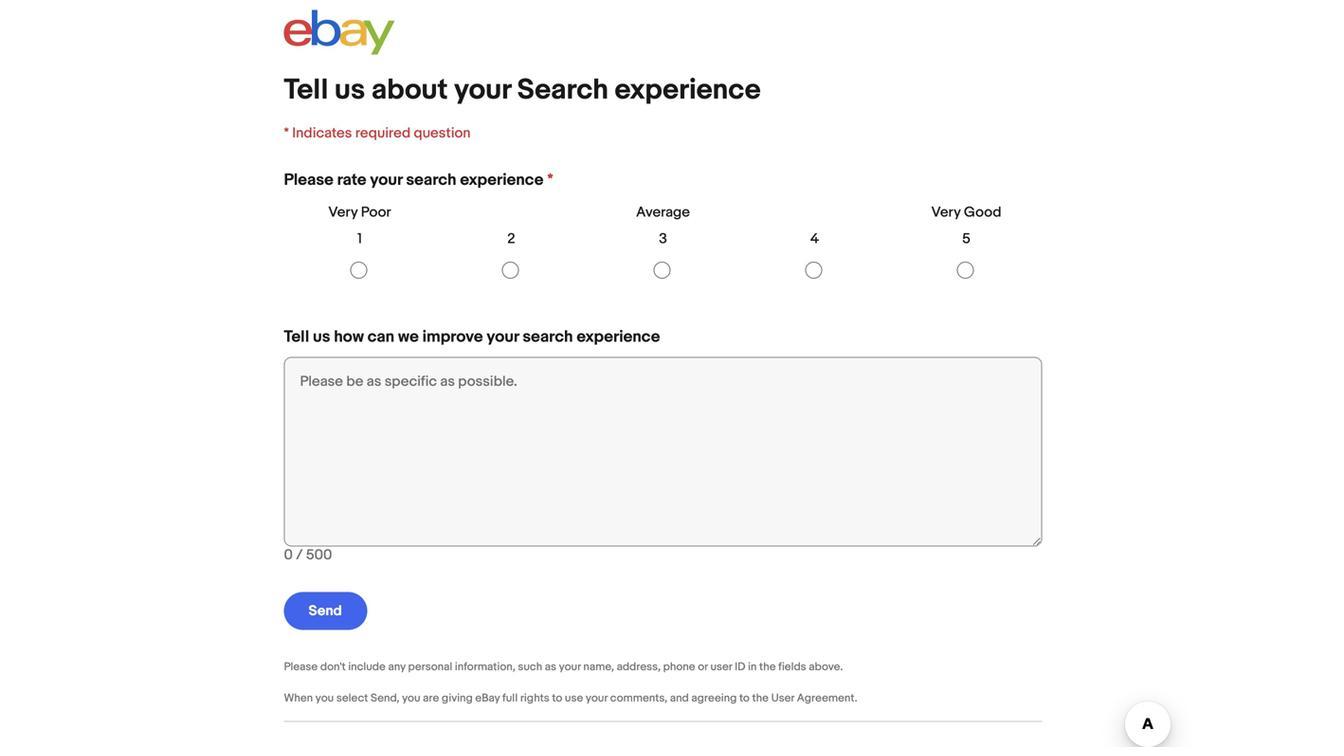 Task type: locate. For each thing, give the bounding box(es) containing it.
and
[[670, 692, 689, 705]]

us left how
[[313, 327, 330, 347]]

good
[[964, 204, 1002, 221]]

1 horizontal spatial you
[[402, 692, 421, 705]]

very up 1
[[328, 204, 358, 221]]

0 horizontal spatial you
[[316, 692, 334, 705]]

improve
[[423, 327, 483, 347]]

you
[[316, 692, 334, 705], [402, 692, 421, 705]]

please inside tell us about your search experience main content
[[284, 170, 334, 190]]

please for please rate your search experience *
[[284, 170, 334, 190]]

when you select send, you are giving ebay full rights to use your comments, and agreeing to the user agreement.
[[284, 692, 858, 705]]

we
[[398, 327, 419, 347]]

2 you from the left
[[402, 692, 421, 705]]

0 vertical spatial tell
[[284, 73, 328, 107]]

please left rate
[[284, 170, 334, 190]]

None radio
[[502, 262, 519, 279]]

how
[[334, 327, 364, 347]]

very left good
[[932, 204, 961, 221]]

1 horizontal spatial us
[[335, 73, 365, 107]]

search
[[406, 170, 457, 190], [523, 327, 573, 347]]

1 horizontal spatial search
[[523, 327, 573, 347]]

0 vertical spatial the
[[760, 661, 776, 674]]

1 horizontal spatial to
[[740, 692, 750, 705]]

0 horizontal spatial *
[[284, 125, 289, 142]]

rate
[[337, 170, 367, 190]]

tell for tell us how can we improve your search experience
[[284, 327, 309, 347]]

to right agreeing at the right bottom of the page
[[740, 692, 750, 705]]

ebay
[[475, 692, 500, 705]]

us
[[335, 73, 365, 107], [313, 327, 330, 347]]

you left the are
[[402, 692, 421, 705]]

tell up indicates
[[284, 73, 328, 107]]

rights
[[520, 692, 550, 705]]

any
[[388, 661, 406, 674]]

the left "user"
[[752, 692, 769, 705]]

3
[[659, 230, 667, 247]]

2 please from the top
[[284, 661, 318, 674]]

1 please from the top
[[284, 170, 334, 190]]

phone
[[663, 661, 696, 674]]

very
[[328, 204, 358, 221], [932, 204, 961, 221]]

0 vertical spatial please
[[284, 170, 334, 190]]

very for very good
[[932, 204, 961, 221]]

about
[[372, 73, 448, 107]]

0 horizontal spatial very
[[328, 204, 358, 221]]

1 vertical spatial *
[[548, 170, 554, 190]]

1 vertical spatial tell
[[284, 327, 309, 347]]

1 vertical spatial the
[[752, 692, 769, 705]]

us up the * indicates required question
[[335, 73, 365, 107]]

* down search
[[548, 170, 554, 190]]

0 horizontal spatial us
[[313, 327, 330, 347]]

None radio
[[350, 262, 367, 279], [654, 262, 671, 279], [806, 262, 823, 279], [957, 262, 974, 279], [350, 262, 367, 279], [654, 262, 671, 279], [806, 262, 823, 279], [957, 262, 974, 279]]

to left use
[[552, 692, 563, 705]]

1 vertical spatial search
[[523, 327, 573, 347]]

Tell us how can we improve your search experience text field
[[284, 357, 1043, 547]]

2
[[508, 230, 516, 247]]

your
[[454, 73, 511, 107], [370, 170, 403, 190], [487, 327, 519, 347], [559, 661, 581, 674], [586, 692, 608, 705]]

2 very from the left
[[932, 204, 961, 221]]

tell
[[284, 73, 328, 107], [284, 327, 309, 347]]

2 tell from the top
[[284, 327, 309, 347]]

poor
[[361, 204, 391, 221]]

can
[[368, 327, 395, 347]]

you right when
[[316, 692, 334, 705]]

* indicates required question
[[284, 125, 471, 142]]

please don't include any personal information, such as your name, address, phone or user id in the fields above.
[[284, 661, 843, 674]]

0 vertical spatial us
[[335, 73, 365, 107]]

0 horizontal spatial to
[[552, 692, 563, 705]]

search
[[517, 73, 609, 107]]

* left indicates
[[284, 125, 289, 142]]

to
[[552, 692, 563, 705], [740, 692, 750, 705]]

the
[[760, 661, 776, 674], [752, 692, 769, 705]]

1 to from the left
[[552, 692, 563, 705]]

user
[[711, 661, 733, 674]]

or
[[698, 661, 708, 674]]

1 horizontal spatial very
[[932, 204, 961, 221]]

1 very from the left
[[328, 204, 358, 221]]

footer
[[284, 721, 1043, 747]]

*
[[284, 125, 289, 142], [548, 170, 554, 190]]

please up when
[[284, 661, 318, 674]]

please
[[284, 170, 334, 190], [284, 661, 318, 674]]

4
[[811, 230, 819, 247]]

tell us about your search experience
[[284, 73, 761, 107]]

very poor
[[328, 204, 391, 221]]

your right use
[[586, 692, 608, 705]]

experience
[[615, 73, 761, 107], [460, 170, 544, 190], [577, 327, 660, 347]]

1 tell from the top
[[284, 73, 328, 107]]

your up question
[[454, 73, 511, 107]]

the right in
[[760, 661, 776, 674]]

0 vertical spatial search
[[406, 170, 457, 190]]

tell left how
[[284, 327, 309, 347]]

1 vertical spatial us
[[313, 327, 330, 347]]

giving
[[442, 692, 473, 705]]

select
[[336, 692, 368, 705]]

when
[[284, 692, 313, 705]]

1 vertical spatial please
[[284, 661, 318, 674]]

question
[[414, 125, 471, 142]]



Task type: vqa. For each thing, say whether or not it's contained in the screenshot.
ADDRESS,
yes



Task type: describe. For each thing, give the bounding box(es) containing it.
such
[[518, 661, 543, 674]]

agreeing
[[692, 692, 737, 705]]

user
[[772, 692, 795, 705]]

indicates
[[292, 125, 352, 142]]

comments,
[[610, 692, 668, 705]]

please for please don't include any personal information, such as your name, address, phone or user id in the fields above.
[[284, 661, 318, 674]]

1
[[358, 230, 362, 247]]

us for about
[[335, 73, 365, 107]]

send,
[[371, 692, 400, 705]]

1 vertical spatial experience
[[460, 170, 544, 190]]

very for very poor
[[328, 204, 358, 221]]

average
[[636, 204, 690, 221]]

name,
[[584, 661, 614, 674]]

are
[[423, 692, 439, 705]]

personal
[[408, 661, 453, 674]]

0 / 500
[[284, 547, 332, 564]]

0 vertical spatial *
[[284, 125, 289, 142]]

1 you from the left
[[316, 692, 334, 705]]

your up poor at top left
[[370, 170, 403, 190]]

your right improve at the top left of page
[[487, 327, 519, 347]]

information,
[[455, 661, 516, 674]]

please rate your search experience *
[[284, 170, 554, 190]]

500
[[306, 547, 332, 564]]

as
[[545, 661, 557, 674]]

full
[[503, 692, 518, 705]]

use
[[565, 692, 583, 705]]

tell us how can we improve your search experience
[[284, 327, 660, 347]]

tell us about your search experience main content
[[284, 73, 1046, 630]]

include
[[348, 661, 386, 674]]

tell for tell us about your search experience
[[284, 73, 328, 107]]

send
[[306, 603, 342, 620]]

id
[[735, 661, 746, 674]]

2 vertical spatial experience
[[577, 327, 660, 347]]

don't
[[320, 661, 346, 674]]

required
[[355, 125, 411, 142]]

2 to from the left
[[740, 692, 750, 705]]

send button
[[284, 592, 367, 630]]

1 horizontal spatial *
[[548, 170, 554, 190]]

none radio inside tell us about your search experience main content
[[502, 262, 519, 279]]

above.
[[809, 661, 843, 674]]

us for how
[[313, 327, 330, 347]]

very good
[[932, 204, 1002, 221]]

in
[[748, 661, 757, 674]]

/
[[296, 547, 303, 564]]

0 horizontal spatial search
[[406, 170, 457, 190]]

0
[[284, 547, 293, 564]]

your right as
[[559, 661, 581, 674]]

5
[[963, 230, 971, 247]]

fields
[[779, 661, 807, 674]]

0 vertical spatial experience
[[615, 73, 761, 107]]

address,
[[617, 661, 661, 674]]

agreement.
[[797, 692, 858, 705]]



